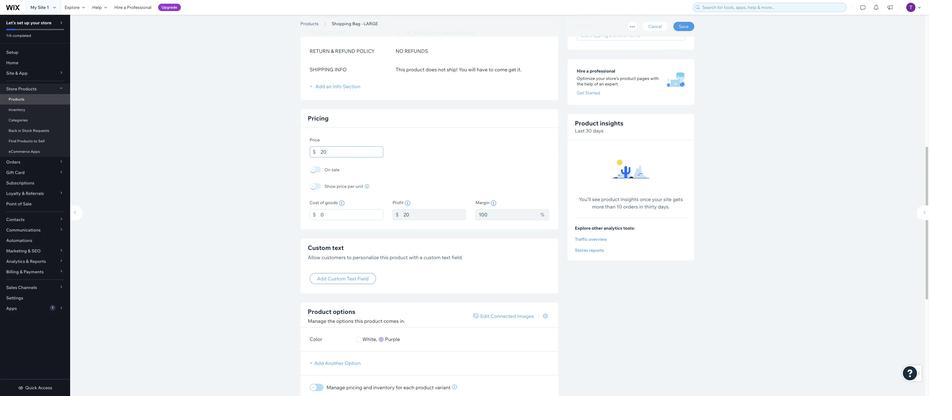 Task type: vqa. For each thing, say whether or not it's contained in the screenshot.
the bottom to
yes



Task type: locate. For each thing, give the bounding box(es) containing it.
field.
[[452, 254, 463, 260]]

2 horizontal spatial your
[[652, 196, 662, 203]]

explore
[[65, 5, 80, 10], [575, 226, 591, 231]]

explore up traffic
[[575, 226, 591, 231]]

1 vertical spatial insights
[[621, 196, 639, 203]]

1 horizontal spatial explore
[[575, 226, 591, 231]]

& inside 'dropdown button'
[[28, 248, 31, 254]]

product for product insights
[[575, 120, 599, 127]]

no
[[396, 48, 403, 54]]

insights up days on the top right of the page
[[600, 120, 623, 127]]

products up product
[[300, 21, 319, 26]]

store
[[41, 20, 51, 26]]

0 vertical spatial text
[[332, 244, 344, 251]]

1 vertical spatial 1
[[52, 306, 53, 310]]

stores reports link
[[575, 248, 687, 253]]

0 horizontal spatial your
[[30, 20, 40, 26]]

1 vertical spatial products link
[[0, 94, 70, 105]]

show price per unit
[[324, 184, 363, 189]]

hire right help button
[[114, 5, 123, 10]]

orders
[[6, 159, 20, 165]]

0 vertical spatial 1
[[47, 5, 49, 10]]

back in stock requests
[[9, 128, 49, 133]]

flavors
[[459, 29, 475, 36]]

an
[[599, 81, 604, 87], [326, 83, 332, 89]]

automations
[[6, 238, 32, 243]]

sales
[[6, 285, 17, 290]]

& inside 'popup button'
[[26, 259, 29, 264]]

info tooltip image right margin
[[491, 200, 496, 206]]

info tooltip image for profit
[[405, 200, 410, 206]]

with left custom
[[409, 254, 419, 260]]

an left info
[[326, 83, 332, 89]]

& left seo
[[28, 248, 31, 254]]

0 vertical spatial your
[[30, 20, 40, 26]]

explore other analytics tools:
[[575, 226, 635, 231]]

0 vertical spatial product
[[575, 120, 599, 127]]

0 vertical spatial a
[[124, 5, 126, 10]]

0 horizontal spatial apps
[[6, 306, 17, 311]]

0 vertical spatial in
[[18, 128, 21, 133]]

will
[[468, 66, 476, 72]]

unit
[[355, 184, 363, 189]]

& inside shopping bag - large form
[[331, 48, 334, 54]]

site & app button
[[0, 68, 70, 78]]

0 horizontal spatial 1
[[47, 5, 49, 10]]

0 horizontal spatial of
[[18, 201, 22, 207]]

upgrade button
[[158, 4, 181, 11]]

products up the ecommerce apps
[[17, 139, 33, 143]]

,
[[376, 336, 377, 343]]

1 horizontal spatial an
[[599, 81, 604, 87]]

1 right the my
[[47, 5, 49, 10]]

& right the loyalty
[[22, 191, 25, 196]]

$ for %
[[396, 212, 399, 218]]

site
[[663, 196, 672, 203]]

1 vertical spatial manage
[[327, 385, 345, 391]]

cost of goods
[[310, 200, 338, 205]]

shipping
[[310, 66, 333, 72]]

1 horizontal spatial the
[[577, 81, 583, 87]]

0 horizontal spatial a
[[124, 5, 126, 10]]

custom up allow
[[308, 244, 331, 251]]

to inside "link"
[[34, 139, 37, 143]]

apps down settings
[[6, 306, 17, 311]]

communications
[[6, 227, 41, 233]]

for
[[396, 385, 402, 391]]

0 horizontal spatial product
[[308, 308, 331, 316]]

1 vertical spatial this
[[355, 318, 363, 324]]

& for analytics
[[26, 259, 29, 264]]

your down professional
[[596, 76, 605, 81]]

& left reports on the bottom left
[[26, 259, 29, 264]]

a
[[124, 5, 126, 10], [586, 68, 589, 74], [420, 254, 422, 260]]

hire up optimize on the right of the page
[[577, 68, 585, 74]]

setup
[[6, 50, 18, 55]]

1 horizontal spatial text
[[442, 254, 451, 260]]

point of sale link
[[0, 199, 70, 209]]

1 vertical spatial product
[[308, 308, 331, 316]]

settings
[[6, 295, 23, 301]]

products link
[[297, 21, 322, 27], [0, 94, 70, 105]]

1 vertical spatial to
[[34, 139, 37, 143]]

0 vertical spatial with
[[650, 76, 659, 81]]

1 horizontal spatial 1
[[52, 306, 53, 310]]

traffic overview link
[[575, 237, 687, 242]]

of left sale
[[18, 201, 22, 207]]

product inside product options manage the options this product comes in.
[[308, 308, 331, 316]]

1 vertical spatial explore
[[575, 226, 591, 231]]

info up 'add an info section'
[[335, 66, 347, 72]]

home
[[6, 60, 18, 66]]

variant
[[435, 385, 451, 391]]

site
[[38, 5, 46, 10], [6, 70, 14, 76]]

0 vertical spatial options
[[333, 308, 355, 316]]

0 vertical spatial info
[[335, 29, 347, 36]]

0 horizontal spatial info tooltip image
[[405, 200, 410, 206]]

add left another
[[314, 360, 324, 367]]

sales channels button
[[0, 282, 70, 293]]

subscriptions
[[6, 180, 34, 186]]

in down 'once' at right
[[639, 204, 643, 210]]

and
[[363, 385, 372, 391]]

add inside button
[[314, 360, 324, 367]]

product inside product insights last 30 days
[[575, 120, 599, 127]]

1 horizontal spatial this
[[380, 254, 388, 260]]

add an info section
[[314, 83, 360, 89]]

billing
[[6, 269, 19, 275]]

this inside product options manage the options this product comes in.
[[355, 318, 363, 324]]

0 horizontal spatial with
[[409, 254, 419, 260]]

in right back
[[18, 128, 21, 133]]

2 vertical spatial to
[[347, 254, 352, 260]]

of right cost
[[320, 200, 324, 205]]

home link
[[0, 58, 70, 68]]

this up white
[[355, 318, 363, 324]]

0 horizontal spatial site
[[6, 70, 14, 76]]

an inside optimize your store's product pages with the help of an expert.
[[599, 81, 604, 87]]

2 vertical spatial a
[[420, 254, 422, 260]]

2 vertical spatial add
[[314, 360, 324, 367]]

& for return
[[331, 48, 334, 54]]

the
[[577, 81, 583, 87], [328, 318, 335, 324]]

back in stock requests link
[[0, 126, 70, 136]]

add down allow
[[317, 276, 327, 282]]

text left field. at left bottom
[[442, 254, 451, 260]]

show
[[324, 184, 336, 189]]

large down sections
[[364, 21, 378, 26]]

upgrade
[[162, 5, 177, 10]]

in inside you'll see product insights once your site gets more than 10 orders in thirty days.
[[639, 204, 643, 210]]

product inside you'll see product insights once your site gets more than 10 orders in thirty days.
[[601, 196, 619, 203]]

hire for hire a professional
[[577, 68, 585, 74]]

site & app
[[6, 70, 28, 76]]

Search for tools, apps, help & more... field
[[700, 3, 844, 12]]

on
[[324, 167, 331, 172]]

1 vertical spatial in
[[639, 204, 643, 210]]

tools:
[[623, 226, 635, 231]]

product inside product options manage the options this product comes in.
[[364, 318, 382, 324]]

1 vertical spatial add
[[317, 276, 327, 282]]

product up color
[[308, 308, 331, 316]]

bag down info
[[352, 21, 360, 26]]

& for billing
[[20, 269, 23, 275]]

info tooltip image right "profit"
[[405, 200, 410, 206]]

1 horizontal spatial your
[[596, 76, 605, 81]]

Start typing a brand name field
[[579, 30, 683, 40]]

insights up orders
[[621, 196, 639, 203]]

of for cost of goods
[[320, 200, 324, 205]]

custom inside button
[[328, 276, 346, 282]]

products link up product
[[297, 21, 322, 27]]

thirty
[[644, 204, 657, 210]]

1 horizontal spatial of
[[320, 200, 324, 205]]

$ for on sale
[[313, 149, 316, 155]]

to right the customers
[[347, 254, 352, 260]]

1 vertical spatial a
[[586, 68, 589, 74]]

1 vertical spatial site
[[6, 70, 14, 76]]

& inside popup button
[[15, 70, 18, 76]]

custom left text
[[328, 276, 346, 282]]

0 vertical spatial this
[[380, 254, 388, 260]]

products
[[300, 21, 319, 26], [18, 86, 37, 92], [9, 97, 24, 102], [17, 139, 33, 143]]

reports
[[30, 259, 46, 264]]

0 horizontal spatial text
[[332, 244, 344, 251]]

edit
[[480, 313, 489, 319]]

optimize
[[577, 76, 595, 81]]

$ down price
[[313, 149, 316, 155]]

2 horizontal spatial of
[[594, 81, 598, 87]]

bag
[[355, 13, 376, 27], [352, 21, 360, 26]]

of inside 'link'
[[18, 201, 22, 207]]

a left professional
[[124, 5, 126, 10]]

1 horizontal spatial with
[[650, 76, 659, 81]]

info tooltip image
[[339, 200, 345, 206]]

hire a professional link
[[111, 0, 155, 15]]

& for marketing
[[28, 248, 31, 254]]

1 vertical spatial the
[[328, 318, 335, 324]]

add down shipping
[[315, 83, 325, 89]]

help
[[92, 5, 102, 10]]

to right have
[[489, 66, 493, 72]]

explore inside shopping bag - large form
[[575, 226, 591, 231]]

shopping up product info
[[300, 13, 352, 27]]

1 vertical spatial with
[[409, 254, 419, 260]]

info
[[333, 83, 342, 89]]

1 horizontal spatial hire
[[577, 68, 585, 74]]

1 down settings link
[[52, 306, 53, 310]]

0 horizontal spatial the
[[328, 318, 335, 324]]

& right billing
[[20, 269, 23, 275]]

this inside custom text allow customers to personalize this product with a custom text field.
[[380, 254, 388, 260]]

0 horizontal spatial to
[[34, 139, 37, 143]]

0 horizontal spatial explore
[[65, 5, 80, 10]]

billing & payments button
[[0, 267, 70, 277]]

to left the sell
[[34, 139, 37, 143]]

refunds
[[405, 48, 428, 54]]

2 vertical spatial your
[[652, 196, 662, 203]]

orders
[[623, 204, 638, 210]]

1 vertical spatial your
[[596, 76, 605, 81]]

of right help in the right of the page
[[594, 81, 598, 87]]

point
[[6, 201, 17, 207]]

& left app
[[15, 70, 18, 76]]

sell
[[38, 139, 45, 143]]

info down additional info sections
[[335, 29, 347, 36]]

on sale
[[324, 167, 339, 172]]

1 horizontal spatial product
[[575, 120, 599, 127]]

info
[[342, 14, 355, 19]]

1 horizontal spatial site
[[38, 5, 46, 10]]

does
[[426, 66, 437, 72]]

info tooltip image for margin
[[491, 200, 496, 206]]

1 horizontal spatial to
[[347, 254, 352, 260]]

& inside dropdown button
[[22, 191, 25, 196]]

with right "pages"
[[650, 76, 659, 81]]

an left expert.
[[599, 81, 604, 87]]

access
[[38, 385, 52, 391]]

1 horizontal spatial large
[[384, 13, 422, 27]]

& inside dropdown button
[[20, 269, 23, 275]]

0 vertical spatial products link
[[297, 21, 322, 27]]

analytics & reports
[[6, 259, 46, 264]]

in.
[[400, 318, 405, 324]]

a up optimize on the right of the page
[[586, 68, 589, 74]]

info for product info
[[335, 29, 347, 36]]

hire a professional
[[114, 5, 152, 10]]

explore left help
[[65, 5, 80, 10]]

0 vertical spatial custom
[[308, 244, 331, 251]]

1 vertical spatial hire
[[577, 68, 585, 74]]

product up 30
[[575, 120, 599, 127]]

a left custom
[[420, 254, 422, 260]]

& for site
[[15, 70, 18, 76]]

with
[[650, 76, 659, 81], [409, 254, 419, 260]]

add for add another option
[[314, 360, 324, 367]]

this right personalize
[[380, 254, 388, 260]]

2 horizontal spatial info tooltip image
[[491, 200, 496, 206]]

products link down store products
[[0, 94, 70, 105]]

large up x
[[384, 13, 422, 27]]

to inside custom text allow customers to personalize this product with a custom text field.
[[347, 254, 352, 260]]

products right store on the top of page
[[18, 86, 37, 92]]

hire inside shopping bag - large form
[[577, 68, 585, 74]]

another
[[325, 360, 344, 367]]

your right up
[[30, 20, 40, 26]]

site right the my
[[38, 5, 46, 10]]

manage left pricing
[[327, 385, 345, 391]]

up
[[24, 20, 29, 26]]

1 horizontal spatial in
[[639, 204, 643, 210]]

1 vertical spatial info
[[335, 66, 347, 72]]

8"
[[407, 29, 412, 36]]

0 vertical spatial insights
[[600, 120, 623, 127]]

products inside 'dropdown button'
[[18, 86, 37, 92]]

0 vertical spatial the
[[577, 81, 583, 87]]

apps down find products to sell "link"
[[31, 149, 40, 154]]

loyalty
[[6, 191, 21, 196]]

site down home
[[6, 70, 14, 76]]

None text field
[[321, 146, 383, 157], [321, 209, 383, 220], [403, 209, 466, 220], [475, 209, 537, 220], [321, 146, 383, 157], [321, 209, 383, 220], [403, 209, 466, 220], [475, 209, 537, 220]]

store's
[[606, 76, 619, 81]]

edit option link image
[[473, 314, 479, 319]]

2 horizontal spatial a
[[586, 68, 589, 74]]

0 horizontal spatial this
[[355, 318, 363, 324]]

color
[[310, 336, 322, 343]]

comes
[[384, 318, 399, 324]]

margin
[[475, 200, 489, 205]]

0 horizontal spatial in
[[18, 128, 21, 133]]

1 horizontal spatial a
[[420, 254, 422, 260]]

0 vertical spatial explore
[[65, 5, 80, 10]]

$ down "profit"
[[396, 212, 399, 218]]

manage up color
[[308, 318, 326, 324]]

hire for hire a professional
[[114, 5, 123, 10]]

your up the thirty
[[652, 196, 662, 203]]

custom
[[308, 244, 331, 251], [328, 276, 346, 282]]

add custom text field button
[[310, 273, 376, 284]]

0 vertical spatial to
[[489, 66, 493, 72]]

0 vertical spatial apps
[[31, 149, 40, 154]]

shopping down additional info sections
[[332, 21, 351, 26]]

you
[[459, 66, 467, 72]]

text up the customers
[[332, 244, 344, 251]]

0 vertical spatial hire
[[114, 5, 123, 10]]

1 vertical spatial custom
[[328, 276, 346, 282]]

add inside button
[[317, 276, 327, 282]]

1 vertical spatial apps
[[6, 306, 17, 311]]

manage pricing and inventory for each product variant
[[327, 385, 451, 391]]

0 vertical spatial manage
[[308, 318, 326, 324]]

info tooltip image
[[405, 200, 410, 206], [491, 200, 496, 206], [452, 385, 457, 390]]

site inside popup button
[[6, 70, 14, 76]]

0 vertical spatial add
[[315, 83, 325, 89]]

& right return
[[331, 48, 334, 54]]

a inside custom text allow customers to personalize this product with a custom text field.
[[420, 254, 422, 260]]

2 horizontal spatial to
[[489, 66, 493, 72]]

insights inside product insights last 30 days
[[600, 120, 623, 127]]

0 horizontal spatial hire
[[114, 5, 123, 10]]

info tooltip image right variant
[[452, 385, 457, 390]]



Task type: describe. For each thing, give the bounding box(es) containing it.
explore for explore other analytics tools:
[[575, 226, 591, 231]]

custom inside custom text allow customers to personalize this product with a custom text field.
[[308, 244, 331, 251]]

custom
[[424, 254, 441, 260]]

optimize your store's product pages with the help of an expert.
[[577, 76, 659, 87]]

the inside optimize your store's product pages with the help of an expert.
[[577, 81, 583, 87]]

bag
[[413, 29, 423, 36]]

product inside optimize your store's product pages with the help of an expert.
[[620, 76, 636, 81]]

the inside product options manage the options this product comes in.
[[328, 318, 335, 324]]

1 vertical spatial options
[[336, 318, 354, 324]]

a for professional
[[586, 68, 589, 74]]

marketing & seo button
[[0, 246, 70, 256]]

come
[[495, 66, 507, 72]]

let's set up your store
[[6, 20, 51, 26]]

insights inside you'll see product insights once your site gets more than 10 orders in thirty days.
[[621, 196, 639, 203]]

product for product options
[[308, 308, 331, 316]]

field
[[357, 276, 369, 282]]

products inside "link"
[[17, 139, 33, 143]]

marketing
[[6, 248, 27, 254]]

0 horizontal spatial -
[[361, 21, 363, 26]]

product
[[310, 29, 334, 36]]

pricing
[[308, 114, 329, 122]]

with inside optimize your store's product pages with the help of an expert.
[[650, 76, 659, 81]]

gets
[[673, 196, 683, 203]]

marketing & seo
[[6, 248, 41, 254]]

shopping bag - large form
[[67, 0, 929, 396]]

set
[[17, 20, 23, 26]]

price
[[337, 184, 347, 189]]

store
[[6, 86, 17, 92]]

your inside sidebar element
[[30, 20, 40, 26]]

$ down cost
[[313, 212, 316, 218]]

info for shipping info
[[335, 66, 347, 72]]

overview
[[589, 237, 607, 242]]

bag right info
[[355, 13, 376, 27]]

quick
[[25, 385, 37, 391]]

0 horizontal spatial an
[[326, 83, 332, 89]]

cotton
[[425, 29, 440, 36]]

cancel
[[648, 24, 662, 29]]

point of sale
[[6, 201, 32, 207]]

0 horizontal spatial large
[[364, 21, 378, 26]]

quick access button
[[18, 385, 52, 391]]

get started
[[577, 90, 600, 96]]

help button
[[89, 0, 111, 15]]

sale
[[331, 167, 339, 172]]

settings link
[[0, 293, 70, 303]]

customers
[[322, 254, 346, 260]]

return
[[310, 48, 330, 54]]

you'll
[[579, 196, 591, 203]]

sections
[[356, 14, 382, 19]]

0 horizontal spatial products link
[[0, 94, 70, 105]]

text
[[347, 276, 356, 282]]

of for point of sale
[[18, 201, 22, 207]]

this
[[396, 66, 405, 72]]

categories
[[9, 118, 28, 122]]

this product does not ship! you will have to come get it.
[[396, 66, 522, 72]]

of inside optimize your store's product pages with the help of an expert.
[[594, 81, 598, 87]]

additional
[[310, 14, 341, 19]]

1 vertical spatial text
[[442, 254, 451, 260]]

ecommerce
[[9, 149, 30, 154]]

billing & payments
[[6, 269, 44, 275]]

other
[[592, 226, 603, 231]]

option
[[345, 360, 361, 367]]

save
[[679, 24, 689, 29]]

& for loyalty
[[22, 191, 25, 196]]

brand
[[577, 22, 589, 28]]

your inside optimize your store's product pages with the help of an expert.
[[596, 76, 605, 81]]

connected
[[491, 313, 516, 319]]

professional
[[590, 68, 615, 74]]

find products to sell
[[9, 139, 45, 143]]

it.
[[517, 66, 522, 72]]

my site 1
[[30, 5, 49, 10]]

ecommerce apps
[[9, 149, 40, 154]]

setup link
[[0, 47, 70, 58]]

hire a professional
[[577, 68, 615, 74]]

product inside custom text allow customers to personalize this product with a custom text field.
[[390, 254, 408, 260]]

you'll see product insights once your site gets more than 10 orders in thirty days.
[[579, 196, 683, 210]]

x
[[404, 29, 406, 36]]

1 horizontal spatial products link
[[297, 21, 322, 27]]

inventory
[[373, 385, 395, 391]]

a for professional
[[124, 5, 126, 10]]

ecommerce apps link
[[0, 146, 70, 157]]

no refunds
[[396, 48, 428, 54]]

add another option button
[[310, 358, 368, 369]]

get
[[577, 90, 584, 96]]

explore for explore
[[65, 5, 80, 10]]

%
[[541, 212, 544, 218]]

1 horizontal spatial apps
[[31, 149, 40, 154]]

add for add custom text field
[[317, 276, 327, 282]]

days.
[[658, 204, 670, 210]]

manage inside product options manage the options this product comes in.
[[308, 318, 326, 324]]

products inside shopping bag - large form
[[300, 21, 319, 26]]

edit connected images button
[[470, 311, 537, 322]]

in inside "link"
[[18, 128, 21, 133]]

professional
[[127, 5, 152, 10]]

reports
[[589, 248, 604, 253]]

subscriptions link
[[0, 178, 70, 188]]

1 inside sidebar element
[[52, 306, 53, 310]]

last
[[575, 128, 585, 134]]

12"
[[396, 29, 403, 36]]

once
[[640, 196, 651, 203]]

products up the inventory
[[9, 97, 24, 102]]

refund
[[335, 48, 355, 54]]

stores
[[575, 248, 588, 253]]

ship!
[[447, 66, 458, 72]]

sidebar element
[[0, 15, 70, 396]]

gift card
[[6, 170, 25, 175]]

custom text allow customers to personalize this product with a custom text field.
[[308, 244, 463, 260]]

find
[[9, 139, 16, 143]]

30
[[586, 128, 592, 134]]

1 horizontal spatial -
[[378, 13, 382, 27]]

stores reports
[[575, 248, 604, 253]]

sale
[[23, 201, 32, 207]]

analytics & reports button
[[0, 256, 70, 267]]

store products
[[6, 86, 37, 92]]

see
[[592, 196, 600, 203]]

add for add an info section
[[315, 83, 325, 89]]

1 horizontal spatial info tooltip image
[[452, 385, 457, 390]]

0 vertical spatial site
[[38, 5, 46, 10]]

not
[[438, 66, 446, 72]]

your inside you'll see product insights once your site gets more than 10 orders in thirty days.
[[652, 196, 662, 203]]

with inside custom text allow customers to personalize this product with a custom text field.
[[409, 254, 419, 260]]



